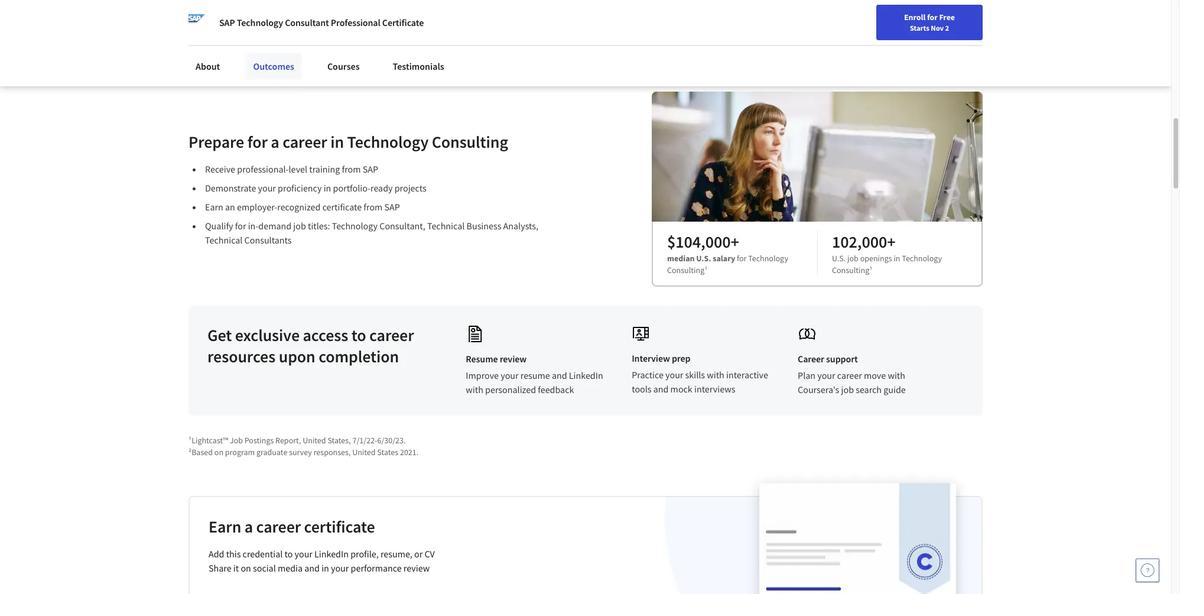 Task type: locate. For each thing, give the bounding box(es) containing it.
0 horizontal spatial a
[[245, 516, 253, 537]]

interviews
[[694, 383, 735, 395]]

with down improve
[[466, 384, 483, 395]]

1 vertical spatial review
[[404, 562, 430, 574]]

certificate up profile,
[[304, 516, 375, 537]]

learn more about coursera for business
[[208, 21, 372, 33]]

1 vertical spatial united
[[352, 447, 376, 457]]

for right the salary
[[737, 253, 747, 264]]

in inside 102,000 + u.s. job openings in technology consulting
[[894, 253, 901, 264]]

0 vertical spatial to
[[352, 324, 366, 346]]

interactive
[[726, 369, 768, 381]]

consulting
[[432, 131, 508, 152], [667, 265, 705, 275], [832, 265, 870, 275]]

review
[[500, 353, 527, 365], [404, 562, 430, 574]]

0 horizontal spatial linkedin
[[314, 548, 349, 560]]

demonstrate
[[205, 182, 256, 194]]

technical right "consultant,"
[[427, 220, 465, 232]]

1 vertical spatial and
[[654, 383, 669, 395]]

business inside qualify for in-demand job titles: technology consultant, technical business analysts, technical consultants
[[467, 220, 501, 232]]

on inside "add this credential to your linkedin profile, resume, or cv share it on social media and in your performance review"
[[241, 562, 251, 574]]

¹ down openings
[[870, 265, 873, 275]]

None search field
[[168, 7, 452, 31]]

for inside enroll for free starts nov 2
[[927, 12, 938, 22]]

professional
[[331, 17, 381, 28]]

0 horizontal spatial business
[[336, 21, 372, 33]]

career support plan your career move with coursera's job search guide
[[798, 353, 906, 395]]

review down or
[[404, 562, 430, 574]]

job left search
[[841, 384, 854, 395]]

earn up add
[[209, 516, 241, 537]]

or
[[414, 548, 423, 560]]

your up coursera's
[[818, 369, 836, 381]]

for left in- at the top of page
[[235, 220, 246, 232]]

0 vertical spatial on
[[214, 447, 223, 457]]

resume
[[521, 369, 550, 381]]

demonstrate your proficiency in portfolio-ready projects
[[205, 182, 427, 194]]

business left analysts,
[[467, 220, 501, 232]]

technology right "titles:"
[[332, 220, 378, 232]]

in right the media
[[322, 562, 329, 574]]

for for career
[[247, 131, 268, 152]]

u.s. down "$104,000" at right
[[696, 253, 711, 264]]

with
[[707, 369, 725, 381], [888, 369, 905, 381], [466, 384, 483, 395]]

prepare for a career in technology consulting
[[189, 131, 508, 152]]

a up professional-
[[271, 131, 279, 152]]

proficiency
[[278, 182, 322, 194]]

2 + from the left
[[887, 231, 896, 252]]

2 vertical spatial sap
[[385, 201, 400, 213]]

0 horizontal spatial career
[[798, 353, 825, 365]]

0 horizontal spatial sap
[[219, 17, 235, 28]]

responses,
[[314, 447, 351, 457]]

1 vertical spatial from
[[364, 201, 383, 213]]

1 horizontal spatial ¹
[[870, 265, 873, 275]]

outcomes link
[[246, 53, 301, 79]]

0 vertical spatial job
[[293, 220, 306, 232]]

for inside qualify for in-demand job titles: technology consultant, technical business analysts, technical consultants
[[235, 220, 246, 232]]

projects
[[395, 182, 427, 194]]

0 vertical spatial certificate
[[323, 201, 362, 213]]

to inside get exclusive access to career resources upon completion
[[352, 324, 366, 346]]

2 vertical spatial and
[[305, 562, 320, 574]]

1 horizontal spatial to
[[352, 324, 366, 346]]

states
[[377, 447, 398, 457]]

mock
[[671, 383, 693, 395]]

and
[[552, 369, 567, 381], [654, 383, 669, 395], [305, 562, 320, 574]]

salary
[[713, 253, 735, 264]]

professional-
[[237, 163, 289, 175]]

2 horizontal spatial with
[[888, 369, 905, 381]]

0 horizontal spatial and
[[305, 562, 320, 574]]

qualify for in-demand job titles: technology consultant, technical business analysts, technical consultants
[[205, 220, 538, 246]]

your down professional-
[[258, 182, 276, 194]]

free
[[939, 12, 955, 22]]

english
[[945, 13, 973, 25]]

completion
[[319, 346, 399, 367]]

postings
[[245, 435, 274, 446]]

0 horizontal spatial u.s.
[[696, 253, 711, 264]]

find your new career link
[[838, 12, 923, 27]]

job
[[230, 435, 243, 446]]

0 horizontal spatial consulting
[[432, 131, 508, 152]]

in-
[[248, 220, 259, 232]]

technology right openings
[[902, 253, 942, 264]]

+ up openings
[[887, 231, 896, 252]]

united
[[303, 435, 326, 446], [352, 447, 376, 457]]

linkedin left profile,
[[314, 548, 349, 560]]

sap up "consultant,"
[[385, 201, 400, 213]]

analysts,
[[503, 220, 538, 232]]

median
[[667, 253, 695, 264]]

in right openings
[[894, 253, 901, 264]]

to inside "add this credential to your linkedin profile, resume, or cv share it on social media and in your performance review"
[[285, 548, 293, 560]]

sap up ready
[[363, 163, 378, 175]]

1 horizontal spatial with
[[707, 369, 725, 381]]

1 horizontal spatial career
[[895, 14, 918, 24]]

for up professional-
[[247, 131, 268, 152]]

in
[[331, 131, 344, 152], [324, 182, 331, 194], [894, 253, 901, 264], [322, 562, 329, 574]]

with inside interview prep practice your skills with interactive tools and mock interviews
[[707, 369, 725, 381]]

titles:
[[308, 220, 330, 232]]

1 vertical spatial business
[[467, 220, 501, 232]]

enroll for free starts nov 2
[[904, 12, 955, 33]]

technology right the salary
[[748, 253, 788, 264]]

0 vertical spatial linkedin
[[569, 369, 603, 381]]

technical
[[427, 220, 465, 232], [205, 234, 243, 246]]

1 horizontal spatial +
[[887, 231, 896, 252]]

on down ¹lightcast™
[[214, 447, 223, 457]]

2 u.s. from the left
[[832, 253, 846, 264]]

coursera's
[[798, 384, 840, 395]]

¹ for $104,000
[[705, 265, 708, 275]]

¹ down $104,000 + median u.s. salary
[[705, 265, 708, 275]]

job down 102,000
[[848, 253, 859, 264]]

0 vertical spatial technical
[[427, 220, 465, 232]]

united down 7/1/22- on the left bottom of page
[[352, 447, 376, 457]]

resume,
[[381, 548, 412, 560]]

to up the media
[[285, 548, 293, 560]]

personalized
[[485, 384, 536, 395]]

your
[[860, 14, 876, 24], [258, 182, 276, 194], [666, 369, 684, 381], [501, 369, 519, 381], [818, 369, 836, 381], [295, 548, 313, 560], [331, 562, 349, 574]]

u.s.
[[696, 253, 711, 264], [832, 253, 846, 264]]

1 horizontal spatial a
[[271, 131, 279, 152]]

2 horizontal spatial and
[[654, 383, 669, 395]]

+ up the salary
[[731, 231, 739, 252]]

your right find
[[860, 14, 876, 24]]

1 horizontal spatial united
[[352, 447, 376, 457]]

1 horizontal spatial consulting
[[667, 265, 705, 275]]

linkedin up feedback on the left of the page
[[569, 369, 603, 381]]

coursera career certificate image
[[760, 483, 956, 594]]

1 horizontal spatial sap
[[363, 163, 378, 175]]

review inside resume review improve your resume and linkedin with personalized feedback
[[500, 353, 527, 365]]

1 ¹ from the left
[[705, 265, 708, 275]]

it
[[233, 562, 239, 574]]

outcomes
[[253, 60, 294, 72]]

for right coursera
[[322, 21, 334, 33]]

1 vertical spatial to
[[285, 548, 293, 560]]

certificate down 'portfolio-'
[[323, 201, 362, 213]]

program
[[225, 447, 255, 457]]

1 + from the left
[[731, 231, 739, 252]]

0 horizontal spatial united
[[303, 435, 326, 446]]

graduate
[[256, 447, 287, 457]]

testimonials
[[393, 60, 444, 72]]

1 vertical spatial earn
[[209, 516, 241, 537]]

to for career
[[352, 324, 366, 346]]

linkedin inside "add this credential to your linkedin profile, resume, or cv share it on social media and in your performance review"
[[314, 548, 349, 560]]

social
[[253, 562, 276, 574]]

0 vertical spatial from
[[342, 163, 361, 175]]

+
[[731, 231, 739, 252], [887, 231, 896, 252]]

0 horizontal spatial with
[[466, 384, 483, 395]]

career inside career support plan your career move with coursera's job search guide
[[798, 353, 825, 365]]

0 vertical spatial business
[[336, 21, 372, 33]]

certificate
[[323, 201, 362, 213], [304, 516, 375, 537]]

0 vertical spatial career
[[895, 14, 918, 24]]

linkedin
[[569, 369, 603, 381], [314, 548, 349, 560]]

united up survey
[[303, 435, 326, 446]]

improve
[[466, 369, 499, 381]]

and right the media
[[305, 562, 320, 574]]

0 vertical spatial earn
[[205, 201, 223, 213]]

2 ¹ from the left
[[870, 265, 873, 275]]

¹ for 102,000
[[870, 265, 873, 275]]

resume review improve your resume and linkedin with personalized feedback
[[466, 353, 603, 395]]

share
[[209, 562, 231, 574]]

career inside career support plan your career move with coursera's job search guide
[[837, 369, 862, 381]]

from
[[342, 163, 361, 175], [364, 201, 383, 213]]

2 vertical spatial job
[[841, 384, 854, 395]]

1 vertical spatial technical
[[205, 234, 243, 246]]

from up 'portfolio-'
[[342, 163, 361, 175]]

1 horizontal spatial on
[[241, 562, 251, 574]]

0 vertical spatial united
[[303, 435, 326, 446]]

business up courses "link"
[[336, 21, 372, 33]]

interview
[[632, 352, 670, 364]]

1 vertical spatial sap
[[363, 163, 378, 175]]

$104,000 + median u.s. salary
[[667, 231, 739, 264]]

career right new
[[895, 14, 918, 24]]

technology right the learn
[[237, 17, 283, 28]]

2 horizontal spatial consulting
[[832, 265, 870, 275]]

testimonials link
[[386, 53, 451, 79]]

+ inside $104,000 + median u.s. salary
[[731, 231, 739, 252]]

with up guide
[[888, 369, 905, 381]]

with inside resume review improve your resume and linkedin with personalized feedback
[[466, 384, 483, 395]]

1 horizontal spatial u.s.
[[832, 253, 846, 264]]

¹
[[705, 265, 708, 275], [870, 265, 873, 275]]

1 horizontal spatial business
[[467, 220, 501, 232]]

0 horizontal spatial review
[[404, 562, 430, 574]]

0 horizontal spatial from
[[342, 163, 361, 175]]

courses
[[327, 60, 360, 72]]

sap right sap image at top
[[219, 17, 235, 28]]

nov
[[931, 23, 944, 33]]

job inside 102,000 + u.s. job openings in technology consulting
[[848, 253, 859, 264]]

prep
[[672, 352, 691, 364]]

on right it
[[241, 562, 251, 574]]

technical down qualify
[[205, 234, 243, 246]]

this
[[226, 548, 241, 560]]

1 vertical spatial certificate
[[304, 516, 375, 537]]

0 vertical spatial and
[[552, 369, 567, 381]]

0 vertical spatial sap
[[219, 17, 235, 28]]

0 horizontal spatial +
[[731, 231, 739, 252]]

0 horizontal spatial on
[[214, 447, 223, 457]]

1 horizontal spatial from
[[364, 201, 383, 213]]

resources
[[207, 346, 276, 367]]

0 horizontal spatial to
[[285, 548, 293, 560]]

+ inside 102,000 + u.s. job openings in technology consulting
[[887, 231, 896, 252]]

coursera enterprise logos image
[[719, 0, 956, 25]]

prepare
[[189, 131, 244, 152]]

for up nov
[[927, 12, 938, 22]]

skills
[[685, 369, 705, 381]]

and up feedback on the left of the page
[[552, 369, 567, 381]]

with up interviews at the bottom of page
[[707, 369, 725, 381]]

career inside get exclusive access to career resources upon completion
[[369, 324, 414, 346]]

u.s. down 102,000
[[832, 253, 846, 264]]

for
[[927, 12, 938, 22], [322, 21, 334, 33], [247, 131, 268, 152], [235, 220, 246, 232], [737, 253, 747, 264]]

job down recognized
[[293, 220, 306, 232]]

to
[[352, 324, 366, 346], [285, 548, 293, 560]]

career up plan
[[798, 353, 825, 365]]

practice
[[632, 369, 664, 381]]

earn left an
[[205, 201, 223, 213]]

a up credential
[[245, 516, 253, 537]]

to right access
[[352, 324, 366, 346]]

new
[[878, 14, 893, 24]]

sap image
[[189, 14, 205, 31]]

your up mock
[[666, 369, 684, 381]]

+ for $104,000
[[731, 231, 739, 252]]

1 horizontal spatial and
[[552, 369, 567, 381]]

1 vertical spatial on
[[241, 562, 251, 574]]

get
[[207, 324, 232, 346]]

0 horizontal spatial ¹
[[705, 265, 708, 275]]

training
[[309, 163, 340, 175]]

1 vertical spatial job
[[848, 253, 859, 264]]

your up personalized
[[501, 369, 519, 381]]

job
[[293, 220, 306, 232], [848, 253, 859, 264], [841, 384, 854, 395]]

1 horizontal spatial linkedin
[[569, 369, 603, 381]]

1 horizontal spatial review
[[500, 353, 527, 365]]

move
[[864, 369, 886, 381]]

1 vertical spatial linkedin
[[314, 548, 349, 560]]

0 vertical spatial review
[[500, 353, 527, 365]]

career
[[895, 14, 918, 24], [798, 353, 825, 365]]

1 u.s. from the left
[[696, 253, 711, 264]]

1 vertical spatial career
[[798, 353, 825, 365]]

review up resume
[[500, 353, 527, 365]]

and right tools
[[654, 383, 669, 395]]

employer-
[[237, 201, 277, 213]]

technology inside qualify for in-demand job titles: technology consultant, technical business analysts, technical consultants
[[332, 220, 378, 232]]

an
[[225, 201, 235, 213]]

from down ready
[[364, 201, 383, 213]]



Task type: vqa. For each thing, say whether or not it's contained in the screenshot.


Task type: describe. For each thing, give the bounding box(es) containing it.
consultants
[[244, 234, 292, 246]]

plan
[[798, 369, 816, 381]]

u.s. inside $104,000 + median u.s. salary
[[696, 253, 711, 264]]

job inside career support plan your career move with coursera's job search guide
[[841, 384, 854, 395]]

qualify
[[205, 220, 233, 232]]

consulting inside for technology consulting
[[667, 265, 705, 275]]

2
[[945, 23, 949, 33]]

profile,
[[351, 548, 379, 560]]

more
[[233, 21, 255, 33]]

job inside qualify for in-demand job titles: technology consultant, technical business analysts, technical consultants
[[293, 220, 306, 232]]

technology inside 102,000 + u.s. job openings in technology consulting
[[902, 253, 942, 264]]

earn for earn a career certificate
[[209, 516, 241, 537]]

about link
[[189, 53, 227, 79]]

with inside career support plan your career move with coursera's job search guide
[[888, 369, 905, 381]]

receive
[[205, 163, 235, 175]]

$104,000
[[667, 231, 731, 252]]

to for your
[[285, 548, 293, 560]]

starts
[[910, 23, 930, 33]]

upon
[[279, 346, 315, 367]]

demand
[[259, 220, 291, 232]]

6/30/23.
[[377, 435, 406, 446]]

find your new career
[[843, 14, 918, 24]]

help center image
[[1141, 563, 1155, 577]]

7/1/22-
[[353, 435, 377, 446]]

2 horizontal spatial sap
[[385, 201, 400, 213]]

media
[[278, 562, 303, 574]]

for technology consulting
[[667, 253, 788, 275]]

your left performance
[[331, 562, 349, 574]]

2021.
[[400, 447, 419, 457]]

certificate
[[382, 17, 424, 28]]

consultant
[[285, 17, 329, 28]]

102,000 + u.s. job openings in technology consulting
[[832, 231, 942, 275]]

0 horizontal spatial technical
[[205, 234, 243, 246]]

add this credential to your linkedin profile, resume, or cv share it on social media and in your performance review
[[209, 548, 435, 574]]

1 vertical spatial a
[[245, 516, 253, 537]]

technology up ready
[[347, 131, 429, 152]]

support
[[826, 353, 858, 365]]

feedback
[[538, 384, 574, 395]]

recognized
[[277, 201, 321, 213]]

add
[[209, 548, 224, 560]]

in inside "add this credential to your linkedin profile, resume, or cv share it on social media and in your performance review"
[[322, 562, 329, 574]]

guide
[[884, 384, 906, 395]]

get exclusive access to career resources upon completion
[[207, 324, 414, 367]]

enroll
[[904, 12, 926, 22]]

career inside find your new career 'link'
[[895, 14, 918, 24]]

your inside resume review improve your resume and linkedin with personalized feedback
[[501, 369, 519, 381]]

and inside interview prep practice your skills with interactive tools and mock interviews
[[654, 383, 669, 395]]

report,
[[275, 435, 301, 446]]

level
[[289, 163, 307, 175]]

courses link
[[320, 53, 367, 79]]

+ for 102,000
[[887, 231, 896, 252]]

technology inside for technology consulting
[[748, 253, 788, 264]]

performance
[[351, 562, 402, 574]]

openings
[[860, 253, 892, 264]]

your inside interview prep practice your skills with interactive tools and mock interviews
[[666, 369, 684, 381]]

in down training
[[324, 182, 331, 194]]

access
[[303, 324, 348, 346]]

sap technology consultant  professional certificate
[[219, 17, 424, 28]]

and inside "add this credential to your linkedin profile, resume, or cv share it on social media and in your performance review"
[[305, 562, 320, 574]]

102,000
[[832, 231, 887, 252]]

and inside resume review improve your resume and linkedin with personalized feedback
[[552, 369, 567, 381]]

about
[[196, 60, 220, 72]]

consulting inside 102,000 + u.s. job openings in technology consulting
[[832, 265, 870, 275]]

resume
[[466, 353, 498, 365]]

credential
[[243, 548, 283, 560]]

coursera
[[283, 21, 320, 33]]

your up the media
[[295, 548, 313, 560]]

1 horizontal spatial technical
[[427, 220, 465, 232]]

consultant,
[[380, 220, 425, 232]]

linkedin inside resume review improve your resume and linkedin with personalized feedback
[[569, 369, 603, 381]]

u.s. inside 102,000 + u.s. job openings in technology consulting
[[832, 253, 846, 264]]

0 vertical spatial a
[[271, 131, 279, 152]]

find
[[843, 14, 859, 24]]

portfolio-
[[333, 182, 371, 194]]

interview prep practice your skills with interactive tools and mock interviews
[[632, 352, 768, 395]]

survey
[[289, 447, 312, 457]]

²based
[[189, 447, 213, 457]]

¹lightcast™
[[189, 435, 228, 446]]

on inside ¹lightcast™ job postings report, united states, 7/1/22-6/30/23. ²based on program graduate survey responses, united states 2021.
[[214, 447, 223, 457]]

for for starts
[[927, 12, 938, 22]]

earn a career certificate
[[209, 516, 375, 537]]

your inside 'link'
[[860, 14, 876, 24]]

about
[[257, 21, 281, 33]]

for inside for technology consulting
[[737, 253, 747, 264]]

search
[[856, 384, 882, 395]]

your inside career support plan your career move with coursera's job search guide
[[818, 369, 836, 381]]

exclusive
[[235, 324, 300, 346]]

ready
[[371, 182, 393, 194]]

for for demand
[[235, 220, 246, 232]]

earn for earn an employer-recognized certificate from sap
[[205, 201, 223, 213]]

learn
[[208, 21, 231, 33]]

in up training
[[331, 131, 344, 152]]

learn more about coursera for business link
[[208, 21, 372, 33]]

review inside "add this credential to your linkedin profile, resume, or cv share it on social media and in your performance review"
[[404, 562, 430, 574]]



